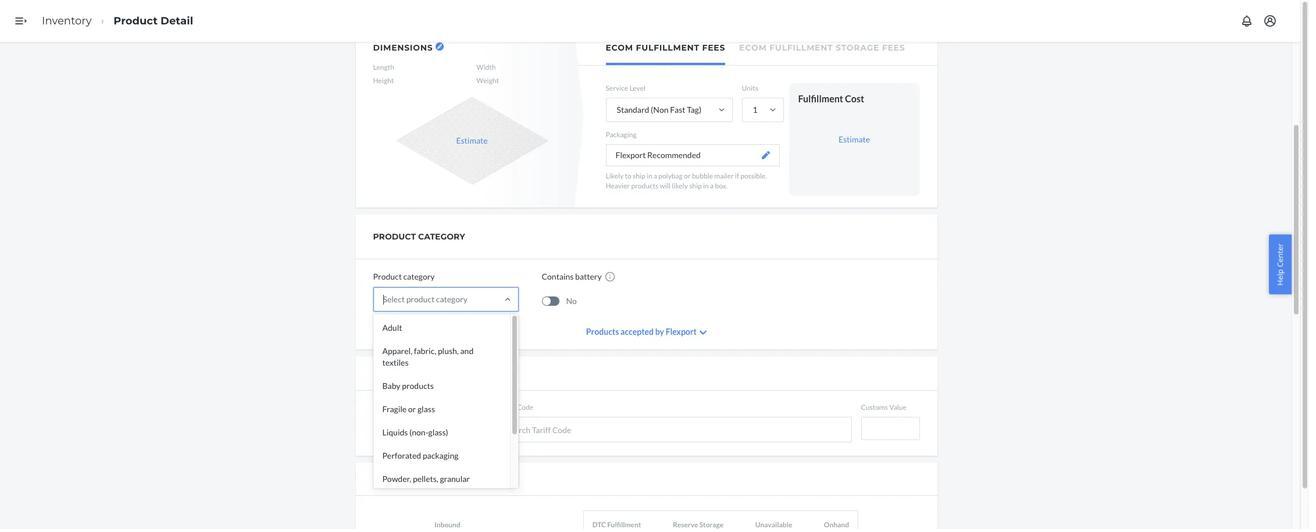 Task type: locate. For each thing, give the bounding box(es) containing it.
flexport recommended
[[616, 150, 701, 160]]

1 horizontal spatial in
[[703, 182, 709, 191]]

search tariff code
[[506, 425, 572, 435]]

1 horizontal spatial estimate
[[839, 134, 871, 144]]

ecom fulfillment storage fees
[[740, 42, 906, 53]]

tariff code
[[500, 403, 534, 412]]

heavier
[[606, 182, 630, 191]]

estimate for estimate button
[[456, 136, 488, 146]]

0 vertical spatial flexport
[[616, 150, 646, 160]]

tariff
[[500, 403, 516, 412], [532, 425, 551, 435]]

1 vertical spatial in
[[703, 182, 709, 191]]

a
[[654, 172, 658, 181], [710, 182, 714, 191]]

fragile
[[383, 405, 407, 414]]

inventory down perforated
[[373, 474, 427, 484]]

contains
[[542, 272, 574, 282]]

flexport up to
[[616, 150, 646, 160]]

standard (non fast tag)
[[617, 105, 702, 115]]

1 fees from the left
[[703, 42, 726, 53]]

tab list containing ecom fulfillment fees
[[578, 31, 938, 66]]

likely
[[672, 182, 688, 191]]

ship down bubble
[[690, 182, 702, 191]]

or up likely
[[684, 172, 691, 181]]

1 vertical spatial a
[[710, 182, 714, 191]]

unavailable
[[756, 521, 793, 529]]

products accepted by flexport
[[586, 327, 697, 337]]

ecom for ecom fulfillment fees
[[606, 42, 634, 53]]

0 horizontal spatial products
[[402, 381, 434, 391]]

tariff right search on the bottom left of page
[[532, 425, 551, 435]]

product left detail
[[114, 14, 158, 27]]

dtc
[[593, 521, 606, 529]]

fees inside ecom fulfillment storage fees tab
[[883, 42, 906, 53]]

0 horizontal spatial ship
[[633, 172, 646, 181]]

tariff up search on the bottom left of page
[[500, 403, 516, 412]]

ship right to
[[633, 172, 646, 181]]

1 horizontal spatial customs
[[862, 403, 888, 412]]

storage
[[836, 42, 880, 53], [700, 521, 724, 529]]

0 horizontal spatial inventory
[[42, 14, 92, 27]]

ecom
[[606, 42, 634, 53], [740, 42, 767, 53]]

cost
[[846, 93, 865, 104]]

select product category
[[383, 295, 468, 304]]

box.
[[715, 182, 728, 191]]

0 horizontal spatial flexport
[[616, 150, 646, 160]]

liquids (non-glass)
[[383, 428, 448, 438]]

and
[[461, 346, 474, 356]]

ecom up service in the left top of the page
[[606, 42, 634, 53]]

0 horizontal spatial code
[[517, 403, 534, 412]]

category
[[404, 272, 435, 282], [436, 295, 468, 304]]

0 horizontal spatial a
[[654, 172, 658, 181]]

1 horizontal spatial product
[[373, 272, 402, 282]]

products down customs information
[[402, 381, 434, 391]]

1 vertical spatial storage
[[700, 521, 724, 529]]

products down to
[[632, 182, 659, 191]]

0 vertical spatial customs
[[373, 368, 418, 379]]

1 vertical spatial or
[[408, 405, 416, 414]]

0 vertical spatial products
[[632, 182, 659, 191]]

customs value
[[862, 403, 907, 412]]

category
[[418, 232, 465, 242]]

inventory right open navigation "icon"
[[42, 14, 92, 27]]

1 vertical spatial product
[[373, 272, 402, 282]]

help center
[[1276, 244, 1286, 286]]

0 vertical spatial tariff
[[500, 403, 516, 412]]

1 horizontal spatial ecom
[[740, 42, 767, 53]]

in down bubble
[[703, 182, 709, 191]]

tab list
[[578, 31, 938, 66]]

fulfillment for ecom fulfillment storage fees
[[770, 42, 833, 53]]

in left polybag
[[647, 172, 653, 181]]

ecom up units
[[740, 42, 767, 53]]

0 horizontal spatial tariff
[[500, 403, 516, 412]]

customs
[[373, 368, 418, 379], [862, 403, 888, 412]]

1 horizontal spatial or
[[684, 172, 691, 181]]

0 horizontal spatial or
[[408, 405, 416, 414]]

fabric,
[[414, 346, 437, 356]]

likely
[[606, 172, 624, 181]]

1 horizontal spatial ship
[[690, 182, 702, 191]]

flexport right by
[[666, 327, 697, 337]]

storage up cost at the right top
[[836, 42, 880, 53]]

code
[[517, 403, 534, 412], [553, 425, 572, 435]]

width
[[477, 63, 496, 72]]

of
[[400, 403, 408, 412]]

ecom fulfillment fees tab
[[606, 31, 726, 65]]

0 horizontal spatial ecom
[[606, 42, 634, 53]]

baby
[[383, 381, 401, 391]]

1 vertical spatial customs
[[862, 403, 888, 412]]

apparel,
[[383, 346, 413, 356]]

0 vertical spatial inventory
[[42, 14, 92, 27]]

help
[[1276, 269, 1286, 286]]

estimate link
[[839, 134, 871, 144]]

0 horizontal spatial product
[[114, 14, 158, 27]]

ship
[[633, 172, 646, 181], [690, 182, 702, 191]]

fees
[[703, 42, 726, 53], [883, 42, 906, 53]]

inventory
[[42, 14, 92, 27], [373, 474, 427, 484]]

polybag
[[659, 172, 683, 181]]

or
[[684, 172, 691, 181], [408, 405, 416, 414]]

product inside breadcrumbs navigation
[[114, 14, 158, 27]]

liquids
[[383, 428, 408, 438]]

product
[[114, 14, 158, 27], [373, 272, 402, 282]]

flexport
[[616, 150, 646, 160], [666, 327, 697, 337]]

estimate for estimate link
[[839, 134, 871, 144]]

0 vertical spatial product
[[114, 14, 158, 27]]

in
[[647, 172, 653, 181], [703, 182, 709, 191]]

0 vertical spatial in
[[647, 172, 653, 181]]

inventory link
[[42, 14, 92, 27]]

category up product
[[404, 272, 435, 282]]

0 vertical spatial storage
[[836, 42, 880, 53]]

fees inside the ecom fulfillment fees tab
[[703, 42, 726, 53]]

country
[[373, 403, 399, 412]]

adult
[[383, 323, 402, 333]]

1 vertical spatial code
[[553, 425, 572, 435]]

fulfillment for ecom fulfillment fees
[[636, 42, 700, 53]]

fragile or glass
[[383, 405, 435, 414]]

customs for customs information
[[373, 368, 418, 379]]

1 vertical spatial category
[[436, 295, 468, 304]]

ecom for ecom fulfillment storage fees
[[740, 42, 767, 53]]

0 horizontal spatial category
[[404, 272, 435, 282]]

1 ecom from the left
[[606, 42, 634, 53]]

1 vertical spatial products
[[402, 381, 434, 391]]

2 ecom from the left
[[740, 42, 767, 53]]

powder, pellets, granular
[[383, 474, 470, 484]]

1 horizontal spatial category
[[436, 295, 468, 304]]

a left box.
[[710, 182, 714, 191]]

storage right "reserve"
[[700, 521, 724, 529]]

estimate
[[839, 134, 871, 144], [456, 136, 488, 146]]

0 horizontal spatial customs
[[373, 368, 418, 379]]

1 horizontal spatial code
[[553, 425, 572, 435]]

1 vertical spatial inventory
[[373, 474, 427, 484]]

customs down the textiles
[[373, 368, 418, 379]]

2 fees from the left
[[883, 42, 906, 53]]

1 horizontal spatial tariff
[[532, 425, 551, 435]]

breadcrumbs navigation
[[33, 4, 203, 38]]

product
[[407, 295, 435, 304]]

a left polybag
[[654, 172, 658, 181]]

product detail link
[[114, 14, 193, 27]]

1 horizontal spatial products
[[632, 182, 659, 191]]

0 horizontal spatial storage
[[700, 521, 724, 529]]

or right of
[[408, 405, 416, 414]]

1 horizontal spatial storage
[[836, 42, 880, 53]]

ecom fulfillment storage fees tab
[[740, 31, 906, 63]]

category right product
[[436, 295, 468, 304]]

customs left the value
[[862, 403, 888, 412]]

None text field
[[862, 417, 920, 441]]

0 vertical spatial or
[[684, 172, 691, 181]]

0 horizontal spatial fees
[[703, 42, 726, 53]]

length
[[373, 63, 394, 72]]

code up search on the bottom left of page
[[517, 403, 534, 412]]

(non
[[651, 105, 669, 115]]

0 horizontal spatial estimate
[[456, 136, 488, 146]]

service level
[[606, 84, 646, 93]]

code right search on the bottom left of page
[[553, 425, 572, 435]]

1 vertical spatial flexport
[[666, 327, 697, 337]]

products
[[632, 182, 659, 191], [402, 381, 434, 391]]

origin
[[409, 403, 429, 412]]

possible.
[[741, 172, 767, 181]]

product up select
[[373, 272, 402, 282]]

height
[[373, 76, 394, 85]]

1 horizontal spatial fees
[[883, 42, 906, 53]]

powder,
[[383, 474, 411, 484]]

1 vertical spatial tariff
[[532, 425, 551, 435]]

fulfillment for dtc fulfillment
[[608, 521, 641, 529]]



Task type: describe. For each thing, give the bounding box(es) containing it.
country of origin
[[373, 403, 429, 412]]

select
[[383, 295, 405, 304]]

dimensions
[[373, 42, 433, 53]]

value
[[890, 403, 907, 412]]

(non-
[[410, 428, 429, 438]]

mailer
[[715, 172, 734, 181]]

0 vertical spatial category
[[404, 272, 435, 282]]

search
[[506, 425, 531, 435]]

inbound
[[435, 521, 461, 529]]

1
[[753, 105, 758, 115]]

0 vertical spatial a
[[654, 172, 658, 181]]

1 vertical spatial ship
[[690, 182, 702, 191]]

service
[[606, 84, 628, 93]]

1 horizontal spatial inventory
[[373, 474, 427, 484]]

weight
[[477, 76, 499, 85]]

tag)
[[687, 105, 702, 115]]

plush,
[[438, 346, 459, 356]]

textiles
[[383, 358, 409, 368]]

chevron down image
[[700, 329, 707, 337]]

open account menu image
[[1264, 14, 1278, 28]]

reserve
[[673, 521, 698, 529]]

product
[[373, 232, 416, 242]]

baby products
[[383, 381, 434, 391]]

bubble
[[692, 172, 713, 181]]

fast
[[670, 105, 686, 115]]

inventory inside breadcrumbs navigation
[[42, 14, 92, 27]]

open navigation image
[[14, 14, 28, 28]]

product category
[[373, 232, 465, 242]]

0 horizontal spatial in
[[647, 172, 653, 181]]

product detail
[[114, 14, 193, 27]]

pellets,
[[413, 474, 439, 484]]

0 vertical spatial code
[[517, 403, 534, 412]]

customs for customs value
[[862, 403, 888, 412]]

detail
[[161, 14, 193, 27]]

fulfillment cost
[[799, 93, 865, 104]]

granular
[[440, 474, 470, 484]]

product for product detail
[[114, 14, 158, 27]]

help center button
[[1270, 235, 1292, 295]]

apparel, fabric, plush, and textiles
[[383, 346, 474, 368]]

customs information
[[373, 368, 488, 379]]

units
[[742, 84, 759, 93]]

packaging
[[423, 451, 459, 461]]

or inside likely to ship in a polybag or bubble mailer if possible. heavier products will likely ship in a box.
[[684, 172, 691, 181]]

perforated
[[383, 451, 421, 461]]

battery
[[576, 272, 602, 282]]

dtc fulfillment
[[593, 521, 641, 529]]

reserve storage
[[673, 521, 724, 529]]

center
[[1276, 244, 1286, 267]]

pencil alt image
[[438, 44, 442, 49]]

perforated packaging
[[383, 451, 459, 461]]

contains battery
[[542, 272, 602, 282]]

will
[[660, 182, 671, 191]]

open notifications image
[[1241, 14, 1254, 28]]

level
[[630, 84, 646, 93]]

product for product category
[[373, 272, 402, 282]]

standard
[[617, 105, 650, 115]]

accepted
[[621, 327, 654, 337]]

flexport inside button
[[616, 150, 646, 160]]

pen image
[[762, 151, 770, 160]]

glass)
[[429, 428, 448, 438]]

to
[[625, 172, 632, 181]]

no
[[566, 296, 577, 306]]

likely to ship in a polybag or bubble mailer if possible. heavier products will likely ship in a box.
[[606, 172, 767, 191]]

estimate button
[[456, 135, 488, 147]]

glass
[[418, 405, 435, 414]]

1 horizontal spatial a
[[710, 182, 714, 191]]

0 vertical spatial ship
[[633, 172, 646, 181]]

products inside likely to ship in a polybag or bubble mailer if possible. heavier products will likely ship in a box.
[[632, 182, 659, 191]]

by
[[656, 327, 664, 337]]

product category
[[373, 272, 435, 282]]

recommended
[[648, 150, 701, 160]]

flexport recommended button
[[606, 144, 780, 167]]

products
[[586, 327, 619, 337]]

ecom fulfillment fees
[[606, 42, 726, 53]]

1 horizontal spatial flexport
[[666, 327, 697, 337]]

storage inside tab
[[836, 42, 880, 53]]

information
[[421, 368, 488, 379]]

packaging
[[606, 130, 637, 139]]

onhand
[[824, 521, 850, 529]]

if
[[735, 172, 740, 181]]



Task type: vqa. For each thing, say whether or not it's contained in the screenshot.
Paper
no



